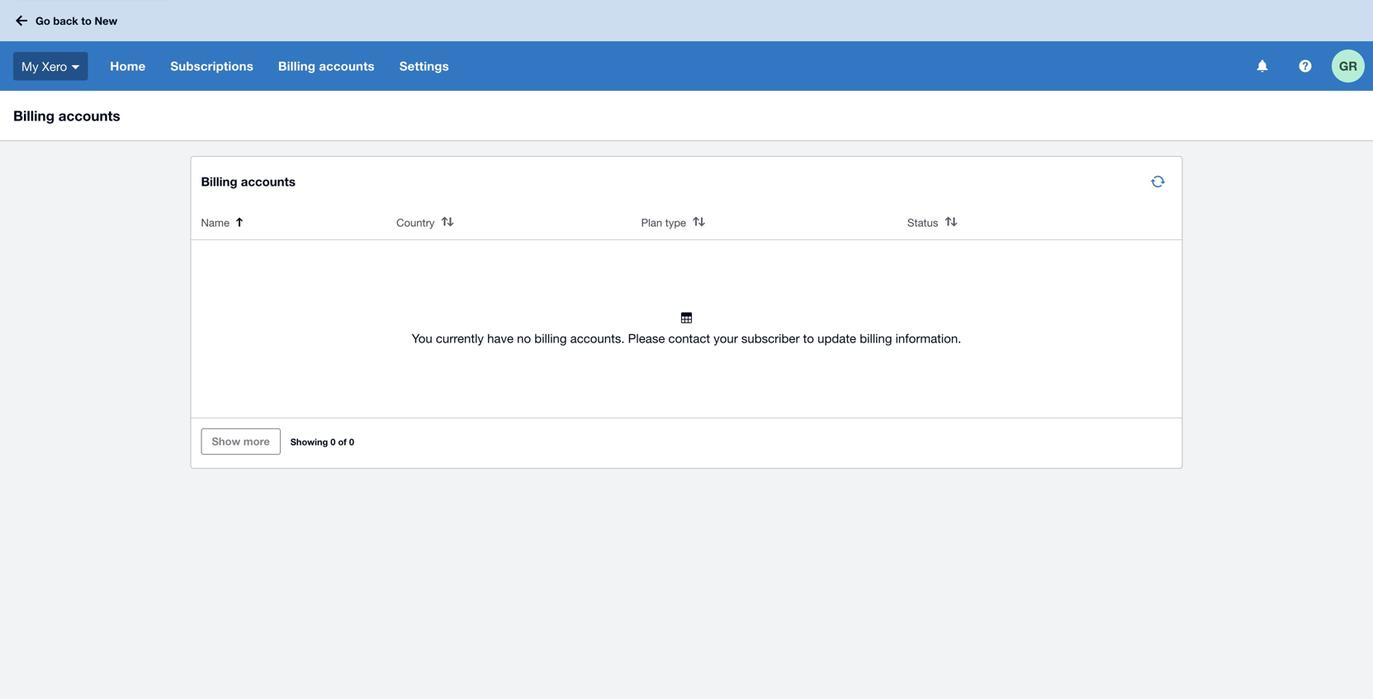 Task type: vqa. For each thing, say whether or not it's contained in the screenshot.
"growing" on the right
no



Task type: describe. For each thing, give the bounding box(es) containing it.
svg image inside 'my xero' popup button
[[71, 65, 80, 69]]

0 horizontal spatial billing
[[13, 107, 55, 124]]

currently
[[436, 331, 484, 346]]

settings button
[[387, 41, 462, 91]]

status button
[[908, 216, 958, 230]]

home link
[[98, 41, 158, 91]]

0 vertical spatial to
[[81, 14, 92, 27]]

accounts inside billing accounts link
[[319, 59, 375, 74]]

1 horizontal spatial accounts
[[241, 174, 296, 189]]

go
[[36, 14, 50, 27]]

2 vertical spatial billing accounts
[[201, 174, 296, 189]]

new
[[95, 14, 117, 27]]

xero
[[42, 59, 67, 73]]

1 0 from the left
[[331, 437, 336, 448]]

2 billing from the left
[[860, 331, 893, 346]]

go back to new
[[36, 14, 117, 27]]

accounts.
[[571, 331, 625, 346]]

plan
[[642, 216, 663, 229]]

you currently have no billing accounts. please contact your subscriber to update billing information.
[[412, 331, 962, 346]]

go back to new link
[[10, 6, 127, 35]]

my
[[21, 59, 38, 73]]

my xero button
[[0, 41, 98, 91]]

1 vertical spatial billing accounts
[[13, 107, 120, 124]]

2 0 from the left
[[349, 437, 354, 448]]

showing 0 of 0
[[291, 437, 354, 448]]

more
[[244, 435, 270, 448]]

subscriber
[[742, 331, 800, 346]]

gr button
[[1333, 41, 1374, 91]]

2 svg image from the left
[[1300, 60, 1312, 72]]

1 svg image from the left
[[1258, 60, 1269, 72]]

0 vertical spatial billing
[[278, 59, 316, 74]]

gr
[[1340, 59, 1358, 74]]

home
[[110, 59, 146, 74]]

of
[[338, 437, 347, 448]]

show
[[212, 435, 241, 448]]

please
[[628, 331, 665, 346]]



Task type: locate. For each thing, give the bounding box(es) containing it.
to left update at the top right
[[804, 331, 815, 346]]

2 horizontal spatial accounts
[[319, 59, 375, 74]]

svg image
[[16, 15, 27, 26], [71, 65, 80, 69]]

billing accounts
[[278, 59, 375, 74], [13, 107, 120, 124], [201, 174, 296, 189]]

show more button
[[201, 429, 281, 455]]

accounts up name button
[[241, 174, 296, 189]]

0 horizontal spatial accounts
[[58, 107, 120, 124]]

information.
[[896, 331, 962, 346]]

my xero
[[21, 59, 67, 73]]

1 horizontal spatial 0
[[349, 437, 354, 448]]

0 horizontal spatial to
[[81, 14, 92, 27]]

svg image
[[1258, 60, 1269, 72], [1300, 60, 1312, 72]]

1 vertical spatial to
[[804, 331, 815, 346]]

billing right no
[[535, 331, 567, 346]]

billing accounts link
[[266, 41, 387, 91]]

0 horizontal spatial 0
[[331, 437, 336, 448]]

update
[[818, 331, 857, 346]]

0 vertical spatial accounts
[[319, 59, 375, 74]]

subscriptions link
[[158, 41, 266, 91]]

billing
[[535, 331, 567, 346], [860, 331, 893, 346]]

back
[[53, 14, 78, 27]]

accounts down xero
[[58, 107, 120, 124]]

2 vertical spatial billing
[[201, 174, 238, 189]]

1 vertical spatial accounts
[[58, 107, 120, 124]]

to
[[81, 14, 92, 27], [804, 331, 815, 346]]

contact
[[669, 331, 711, 346]]

billing
[[278, 59, 316, 74], [13, 107, 55, 124], [201, 174, 238, 189]]

1 horizontal spatial billing
[[860, 331, 893, 346]]

1 vertical spatial billing
[[13, 107, 55, 124]]

0 horizontal spatial billing
[[535, 331, 567, 346]]

your
[[714, 331, 738, 346]]

name button
[[201, 216, 243, 230]]

banner containing home
[[0, 0, 1374, 91]]

to left the new
[[81, 14, 92, 27]]

1 horizontal spatial billing
[[201, 174, 238, 189]]

accounts
[[319, 59, 375, 74], [58, 107, 120, 124], [241, 174, 296, 189]]

status
[[908, 216, 939, 229]]

have
[[487, 331, 514, 346]]

1 vertical spatial svg image
[[71, 65, 80, 69]]

country button
[[397, 216, 454, 230]]

0 horizontal spatial svg image
[[1258, 60, 1269, 72]]

billing right update at the top right
[[860, 331, 893, 346]]

1 horizontal spatial svg image
[[1300, 60, 1312, 72]]

2 vertical spatial accounts
[[241, 174, 296, 189]]

name
[[201, 216, 230, 229]]

2 horizontal spatial billing
[[278, 59, 316, 74]]

no
[[517, 331, 531, 346]]

settings
[[400, 59, 449, 74]]

you
[[412, 331, 433, 346]]

1 billing from the left
[[535, 331, 567, 346]]

banner
[[0, 0, 1374, 91]]

0 left of
[[331, 437, 336, 448]]

plan type button
[[642, 216, 706, 230]]

svg image inside go back to new link
[[16, 15, 27, 26]]

1 horizontal spatial svg image
[[71, 65, 80, 69]]

0
[[331, 437, 336, 448], [349, 437, 354, 448]]

type
[[666, 216, 687, 229]]

1 horizontal spatial to
[[804, 331, 815, 346]]

0 vertical spatial billing accounts
[[278, 59, 375, 74]]

show more
[[212, 435, 270, 448]]

svg image right xero
[[71, 65, 80, 69]]

accounts left "settings"
[[319, 59, 375, 74]]

subscriptions
[[170, 59, 254, 74]]

plan type
[[642, 216, 687, 229]]

showing
[[291, 437, 328, 448]]

country
[[397, 216, 435, 229]]

0 horizontal spatial svg image
[[16, 15, 27, 26]]

svg image left go
[[16, 15, 27, 26]]

0 right of
[[349, 437, 354, 448]]

0 vertical spatial svg image
[[16, 15, 27, 26]]



